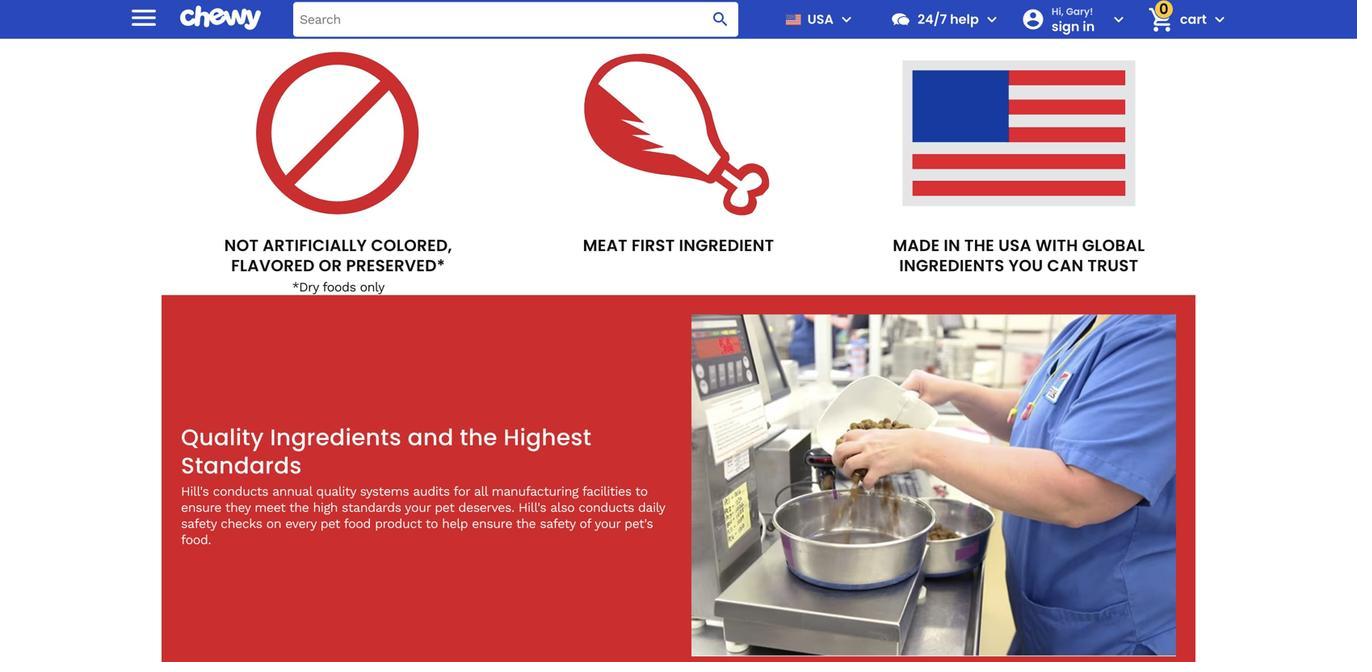 Task type: describe. For each thing, give the bounding box(es) containing it.
usa inside dropdown button
[[808, 10, 834, 28]]

meat first ingredient
[[583, 234, 774, 257]]

daily
[[638, 500, 665, 515]]

items image
[[1147, 5, 1175, 34]]

standards
[[342, 500, 401, 515]]

quality ingredients and the highest standards hill's conducts annual quality systems audits for all manufacturing facilities to ensure they meet the high standards your pet deserves. hill's also conducts daily safety checks on every pet food product to help ensure the safety of your pet's food.
[[181, 422, 665, 548]]

global
[[1082, 234, 1145, 257]]

audits
[[413, 484, 450, 499]]

usa inside made in the usa with global ingredients you can trust
[[998, 234, 1032, 257]]

2 vertical spatial the
[[516, 516, 536, 531]]

with
[[1036, 234, 1078, 257]]

1 horizontal spatial to
[[635, 484, 648, 499]]

0 vertical spatial pet
[[435, 500, 454, 515]]

every
[[285, 516, 316, 531]]

menu image inside usa dropdown button
[[837, 10, 856, 29]]

usa button
[[779, 0, 856, 39]]

0 horizontal spatial ensure
[[181, 500, 221, 515]]

preserved*
[[346, 254, 445, 277]]

0 horizontal spatial menu image
[[128, 1, 160, 34]]

*dry
[[292, 279, 319, 295]]

you
[[1009, 254, 1043, 277]]

the
[[964, 234, 994, 257]]

help inside quality ingredients and the highest standards hill's conducts annual quality systems audits for all manufacturing facilities to ensure they meet the high standards your pet deserves. hill's also conducts daily safety checks on every pet food product to help ensure the safety of your pet's food.
[[442, 516, 468, 531]]

flavored
[[231, 254, 315, 277]]

high
[[313, 500, 338, 515]]

1 horizontal spatial the
[[460, 422, 498, 453]]

artificially
[[263, 234, 367, 257]]

cart link
[[1141, 0, 1207, 39]]

cart
[[1180, 10, 1207, 28]]

1 horizontal spatial hill's
[[518, 500, 546, 515]]

24/7 help
[[918, 10, 979, 28]]

systems
[[360, 484, 409, 499]]

in
[[944, 234, 960, 257]]

quality
[[181, 422, 264, 453]]

meet
[[255, 500, 285, 515]]

not artificially colored, flavored or preserved* *dry foods only
[[224, 234, 452, 295]]

0 horizontal spatial conducts
[[213, 484, 268, 499]]

foods
[[323, 279, 356, 295]]

24/7 help link
[[884, 0, 979, 39]]

quality
[[316, 484, 356, 499]]

food
[[344, 516, 371, 531]]

ingredients
[[899, 254, 1005, 277]]

only
[[360, 279, 384, 295]]

0 horizontal spatial your
[[405, 500, 431, 515]]

hi,
[[1052, 5, 1064, 18]]

hi, gary! sign in
[[1052, 5, 1095, 35]]

1 vertical spatial pet
[[320, 516, 340, 531]]

standards
[[181, 450, 302, 482]]

they
[[225, 500, 251, 515]]

made in the usa with global ingredients you can trust
[[893, 234, 1145, 277]]

1 vertical spatial ensure
[[472, 516, 512, 531]]

also
[[550, 500, 575, 515]]



Task type: vqa. For each thing, say whether or not it's contained in the screenshot.
Order in the Site banner
no



Task type: locate. For each thing, give the bounding box(es) containing it.
to
[[635, 484, 648, 499], [426, 516, 438, 531]]

of
[[580, 516, 591, 531]]

0 vertical spatial the
[[460, 422, 498, 453]]

deserves.
[[458, 500, 514, 515]]

1 horizontal spatial usa
[[998, 234, 1032, 257]]

conducts up they at left
[[213, 484, 268, 499]]

pet down audits
[[435, 500, 454, 515]]

ensure
[[181, 500, 221, 515], [472, 516, 512, 531]]

1 horizontal spatial menu image
[[837, 10, 856, 29]]

0 horizontal spatial hill's
[[181, 484, 209, 499]]

usa left chewy support image on the right of page
[[808, 10, 834, 28]]

submit search image
[[711, 10, 730, 29]]

conducts down facilities on the left bottom
[[579, 500, 634, 515]]

trust
[[1088, 254, 1139, 277]]

safety
[[181, 516, 217, 531], [540, 516, 576, 531]]

1 vertical spatial hill's
[[518, 500, 546, 515]]

help
[[950, 10, 979, 28], [442, 516, 468, 531]]

product
[[375, 516, 422, 531]]

chewy home image
[[180, 0, 261, 36]]

0 horizontal spatial the
[[289, 500, 309, 515]]

gary!
[[1066, 5, 1093, 18]]

0 vertical spatial hill's
[[181, 484, 209, 499]]

made
[[893, 234, 940, 257]]

0 horizontal spatial pet
[[320, 516, 340, 531]]

0 vertical spatial help
[[950, 10, 979, 28]]

0 vertical spatial ensure
[[181, 500, 221, 515]]

0 horizontal spatial usa
[[808, 10, 834, 28]]

the down the manufacturing
[[516, 516, 536, 531]]

conducts
[[213, 484, 268, 499], [579, 500, 634, 515]]

help down for
[[442, 516, 468, 531]]

ensure up food.
[[181, 500, 221, 515]]

first
[[632, 234, 675, 257]]

1 horizontal spatial help
[[950, 10, 979, 28]]

pet
[[435, 500, 454, 515], [320, 516, 340, 531]]

and
[[408, 422, 454, 453]]

1 horizontal spatial pet
[[435, 500, 454, 515]]

account menu image
[[1109, 10, 1128, 29]]

ingredient
[[679, 234, 774, 257]]

safety down also
[[540, 516, 576, 531]]

1 horizontal spatial safety
[[540, 516, 576, 531]]

ingredients
[[270, 422, 402, 453]]

pet's
[[625, 516, 653, 531]]

can
[[1047, 254, 1084, 277]]

24/7
[[918, 10, 947, 28]]

menu image left chewy support image on the right of page
[[837, 10, 856, 29]]

all
[[474, 484, 488, 499]]

annual
[[272, 484, 312, 499]]

safety up food.
[[181, 516, 217, 531]]

on
[[266, 516, 281, 531]]

0 horizontal spatial help
[[442, 516, 468, 531]]

1 horizontal spatial ensure
[[472, 516, 512, 531]]

usa right the
[[998, 234, 1032, 257]]

hill's down the manufacturing
[[518, 500, 546, 515]]

your right of
[[595, 516, 620, 531]]

2 horizontal spatial the
[[516, 516, 536, 531]]

usa
[[808, 10, 834, 28], [998, 234, 1032, 257]]

Product search field
[[293, 2, 738, 37]]

cart menu image
[[1210, 10, 1230, 29]]

in
[[1083, 17, 1095, 35]]

1 vertical spatial usa
[[998, 234, 1032, 257]]

1 vertical spatial to
[[426, 516, 438, 531]]

the right and
[[460, 422, 498, 453]]

1 safety from the left
[[181, 516, 217, 531]]

to up daily
[[635, 484, 648, 499]]

pet down high
[[320, 516, 340, 531]]

highest
[[504, 422, 592, 453]]

the up every
[[289, 500, 309, 515]]

2 safety from the left
[[540, 516, 576, 531]]

1 horizontal spatial conducts
[[579, 500, 634, 515]]

food.
[[181, 532, 211, 548]]

to down audits
[[426, 516, 438, 531]]

hill's up food.
[[181, 484, 209, 499]]

checks
[[221, 516, 262, 531]]

hill's
[[181, 484, 209, 499], [518, 500, 546, 515]]

your
[[405, 500, 431, 515], [595, 516, 620, 531]]

Search text field
[[293, 2, 738, 37]]

chewy support image
[[890, 9, 911, 30]]

0 vertical spatial to
[[635, 484, 648, 499]]

1 vertical spatial help
[[442, 516, 468, 531]]

menu image left chewy home 'image'
[[128, 1, 160, 34]]

not
[[224, 234, 259, 257]]

0 vertical spatial conducts
[[213, 484, 268, 499]]

ensure down the deserves.
[[472, 516, 512, 531]]

1 horizontal spatial your
[[595, 516, 620, 531]]

facilities
[[582, 484, 632, 499]]

help menu image
[[982, 10, 1002, 29]]

or
[[319, 254, 342, 277]]

your down audits
[[405, 500, 431, 515]]

the
[[460, 422, 498, 453], [289, 500, 309, 515], [516, 516, 536, 531]]

manufacturing
[[492, 484, 578, 499]]

for
[[454, 484, 470, 499]]

0 horizontal spatial safety
[[181, 516, 217, 531]]

0 vertical spatial usa
[[808, 10, 834, 28]]

1 vertical spatial the
[[289, 500, 309, 515]]

0 horizontal spatial to
[[426, 516, 438, 531]]

1 vertical spatial your
[[595, 516, 620, 531]]

0 vertical spatial your
[[405, 500, 431, 515]]

menu image
[[128, 1, 160, 34], [837, 10, 856, 29]]

help left help menu image
[[950, 10, 979, 28]]

1 vertical spatial conducts
[[579, 500, 634, 515]]

colored,
[[371, 234, 452, 257]]

sign
[[1052, 17, 1080, 35]]

meat
[[583, 234, 628, 257]]



